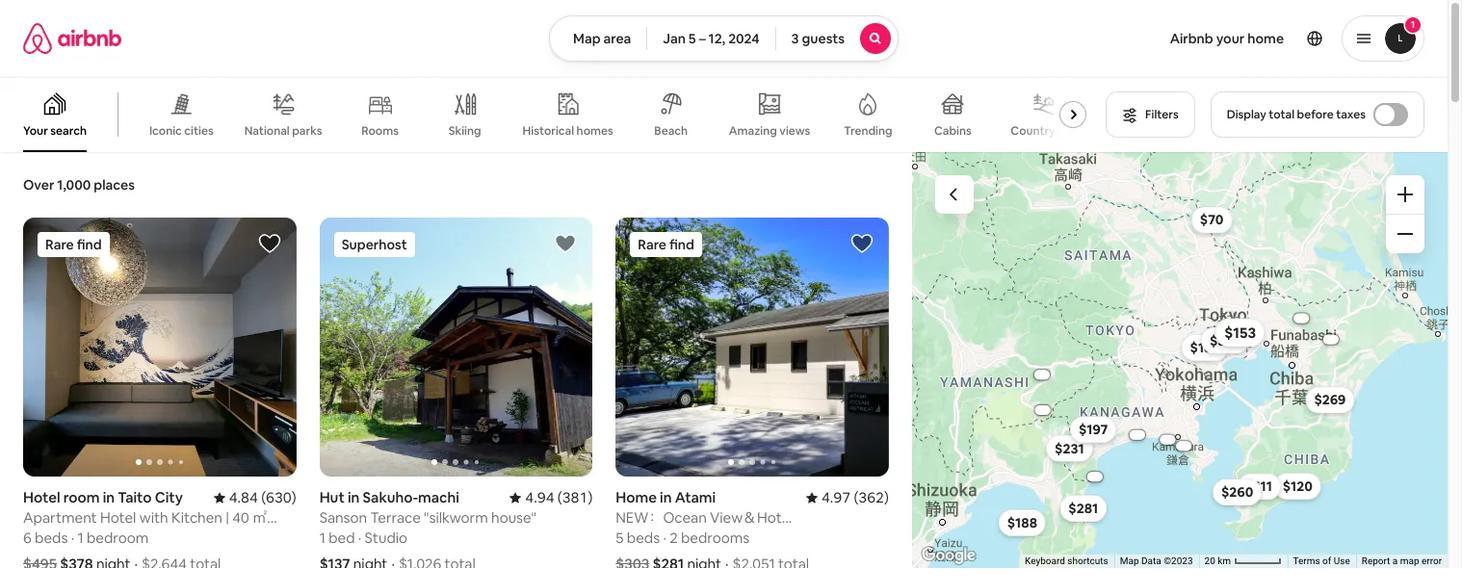 Task type: describe. For each thing, give the bounding box(es) containing it.
report a map error
[[1362, 556, 1442, 566]]

shortcuts
[[1067, 556, 1108, 566]]

2024
[[728, 30, 760, 47]]

bedrooms
[[681, 529, 750, 548]]

4.94
[[525, 489, 554, 507]]

km
[[1218, 556, 1231, 566]]

historical
[[523, 123, 574, 138]]

$189 button
[[1181, 334, 1229, 361]]

(362)
[[854, 489, 889, 507]]

add to wishlist: hut in sakuho-machi image
[[554, 232, 577, 255]]

airbnb your home link
[[1158, 18, 1295, 59]]

$120 button
[[1274, 473, 1321, 500]]

20 km
[[1204, 556, 1233, 566]]

$111 button
[[1238, 473, 1281, 500]]

data
[[1141, 556, 1161, 566]]

amazing
[[729, 123, 777, 138]]

4.84 (630)
[[229, 489, 296, 507]]

beach
[[654, 123, 688, 139]]

jan
[[663, 30, 686, 47]]

error
[[1422, 556, 1442, 566]]

report a map error link
[[1362, 556, 1442, 566]]

machi
[[418, 489, 459, 507]]

2
[[670, 529, 678, 548]]

zoom out image
[[1398, 226, 1413, 242]]

6
[[23, 529, 32, 548]]

$260
[[1221, 484, 1253, 501]]

3 guests
[[791, 30, 845, 47]]

skiing
[[449, 123, 481, 139]]

your
[[1216, 30, 1245, 47]]

1 button
[[1342, 15, 1425, 62]]

house"
[[491, 509, 537, 527]]

$153
[[1224, 323, 1256, 342]]

terms of use link
[[1293, 556, 1350, 566]]

historical homes
[[523, 123, 613, 138]]

report
[[1362, 556, 1390, 566]]

area
[[603, 30, 631, 47]]

home in atami
[[616, 489, 716, 507]]

4.97 out of 5 average rating,  362 reviews image
[[806, 489, 889, 507]]

filters
[[1145, 107, 1179, 122]]

iconic
[[149, 123, 182, 138]]

map area
[[573, 30, 631, 47]]

none search field containing map area
[[549, 15, 899, 62]]

map data ©2023
[[1120, 556, 1193, 566]]

airbnb
[[1170, 30, 1213, 47]]

1 in from the left
[[103, 489, 115, 507]]

a
[[1392, 556, 1398, 566]]

$70
[[1200, 211, 1224, 229]]

4.97 (362)
[[822, 489, 889, 507]]

total
[[1269, 107, 1295, 122]]

5 inside button
[[689, 30, 696, 47]]

bedroom
[[87, 529, 149, 548]]

3
[[791, 30, 799, 47]]

$378 $111
[[1210, 332, 1272, 495]]

hut
[[319, 489, 345, 507]]

add to wishlist: hotel room in taito city image
[[258, 232, 281, 255]]

sanson
[[319, 509, 367, 527]]

bed
[[329, 529, 355, 548]]

3 guests button
[[775, 15, 899, 62]]

before
[[1297, 107, 1334, 122]]

terms
[[1293, 556, 1320, 566]]

hotel
[[23, 489, 60, 507]]

atami
[[675, 489, 716, 507]]

map
[[1400, 556, 1419, 566]]

in for home in atami
[[660, 489, 672, 507]]

taito
[[118, 489, 152, 507]]

your
[[23, 123, 48, 139]]

use
[[1334, 556, 1350, 566]]

map area button
[[549, 15, 648, 62]]

over 1,000 places
[[23, 176, 135, 194]]

national parks
[[244, 123, 322, 138]]

display total before taxes button
[[1210, 92, 1425, 138]]

$281 button
[[1060, 495, 1107, 522]]

jan 5 – 12, 2024 button
[[647, 15, 776, 62]]

countryside
[[1011, 123, 1078, 139]]

$378 button
[[1201, 327, 1249, 354]]



Task type: vqa. For each thing, say whether or not it's contained in the screenshot.
2nd Only from the right
no



Task type: locate. For each thing, give the bounding box(es) containing it.
1 vertical spatial 5
[[616, 529, 624, 548]]

amazing views
[[729, 123, 810, 138]]

"silkworm
[[424, 509, 488, 527]]

· for 5 beds
[[663, 529, 666, 548]]

2 beds from the left
[[627, 529, 660, 548]]

guests
[[802, 30, 845, 47]]

beds for 6 beds
[[35, 529, 68, 548]]

in left atami
[[660, 489, 672, 507]]

google map
showing 28 stays. region
[[912, 152, 1448, 568]]

$281
[[1068, 500, 1098, 517]]

cities
[[184, 123, 214, 138]]

map
[[573, 30, 601, 47], [1120, 556, 1139, 566]]

map left 'data'
[[1120, 556, 1139, 566]]

zoom in image
[[1398, 187, 1413, 202]]

1 horizontal spatial 1
[[319, 529, 325, 548]]

of
[[1322, 556, 1331, 566]]

2 horizontal spatial ·
[[663, 529, 666, 548]]

group for hut in sakuho-machi
[[319, 218, 593, 477]]

airbnb your home
[[1170, 30, 1284, 47]]

2 horizontal spatial 1
[[1411, 18, 1415, 31]]

keyboard
[[1025, 556, 1065, 566]]

2 horizontal spatial in
[[660, 489, 672, 507]]

in right hut
[[348, 489, 360, 507]]

$231
[[1055, 440, 1084, 457]]

beds right 6
[[35, 529, 68, 548]]

map for map area
[[573, 30, 601, 47]]

· left 2
[[663, 529, 666, 548]]

places
[[94, 176, 135, 194]]

$188 button
[[998, 510, 1046, 537]]

1 horizontal spatial 5
[[689, 30, 696, 47]]

5 beds · 2 bedrooms
[[616, 529, 750, 548]]

taxes
[[1336, 107, 1366, 122]]

map left area at the top
[[573, 30, 601, 47]]

rooms
[[361, 123, 399, 139]]

parks
[[292, 123, 322, 138]]

$231 button
[[1046, 435, 1093, 462]]

national
[[244, 123, 290, 138]]

in left taito
[[103, 489, 115, 507]]

· down room
[[71, 529, 74, 548]]

· inside hut in sakuho-machi sanson terrace "silkworm house" 1 bed · studio
[[358, 529, 361, 548]]

$70 button
[[1191, 207, 1232, 234]]

iconic cities
[[149, 123, 214, 138]]

(630)
[[261, 489, 296, 507]]

4.84
[[229, 489, 258, 507]]

room
[[63, 489, 100, 507]]

None search field
[[549, 15, 899, 62]]

20
[[1204, 556, 1215, 566]]

4.97
[[822, 489, 851, 507]]

keyboard shortcuts
[[1025, 556, 1108, 566]]

profile element
[[922, 0, 1425, 77]]

5
[[689, 30, 696, 47], [616, 529, 624, 548]]

$378
[[1210, 332, 1241, 349]]

over
[[23, 176, 54, 194]]

hut in sakuho-machi sanson terrace "silkworm house" 1 bed · studio
[[319, 489, 537, 548]]

in inside hut in sakuho-machi sanson terrace "silkworm house" 1 bed · studio
[[348, 489, 360, 507]]

0 vertical spatial map
[[573, 30, 601, 47]]

· for 6 beds
[[71, 529, 74, 548]]

display total before taxes
[[1227, 107, 1366, 122]]

· right "bed"
[[358, 529, 361, 548]]

add to wishlist: home in atami image
[[850, 232, 873, 255]]

cabins
[[934, 123, 972, 139]]

0 horizontal spatial in
[[103, 489, 115, 507]]

1 vertical spatial map
[[1120, 556, 1139, 566]]

sakuho-
[[363, 489, 418, 507]]

1 horizontal spatial in
[[348, 489, 360, 507]]

group for home in atami
[[616, 218, 889, 477]]

$153 button
[[1215, 318, 1265, 347]]

1 horizontal spatial ·
[[358, 529, 361, 548]]

hotel room in taito city
[[23, 489, 183, 507]]

keyboard shortcuts button
[[1025, 555, 1108, 568]]

0 horizontal spatial 1
[[77, 529, 83, 548]]

4.84 out of 5 average rating,  630 reviews image
[[214, 489, 296, 507]]

1
[[1411, 18, 1415, 31], [77, 529, 83, 548], [319, 529, 325, 548]]

1 horizontal spatial beds
[[627, 529, 660, 548]]

0 vertical spatial 5
[[689, 30, 696, 47]]

views
[[780, 123, 810, 138]]

map for map data ©2023
[[1120, 556, 1139, 566]]

$269 button
[[1305, 387, 1355, 414]]

0 horizontal spatial map
[[573, 30, 601, 47]]

5 down home
[[616, 529, 624, 548]]

your search
[[23, 123, 87, 139]]

group containing iconic cities
[[0, 77, 1094, 152]]

–
[[699, 30, 706, 47]]

beds for 5 beds
[[627, 529, 660, 548]]

1 inside "1" dropdown button
[[1411, 18, 1415, 31]]

filters button
[[1106, 92, 1195, 138]]

1 inside hut in sakuho-machi sanson terrace "silkworm house" 1 bed · studio
[[319, 529, 325, 548]]

1 beds from the left
[[35, 529, 68, 548]]

group for hotel room in taito city
[[23, 218, 296, 477]]

home
[[1248, 30, 1284, 47]]

group
[[0, 77, 1094, 152], [23, 218, 296, 477], [319, 218, 593, 477], [616, 218, 889, 477]]

2 · from the left
[[358, 529, 361, 548]]

map inside button
[[573, 30, 601, 47]]

0 horizontal spatial ·
[[71, 529, 74, 548]]

3 · from the left
[[663, 529, 666, 548]]

$188
[[1007, 514, 1037, 532]]

google image
[[917, 543, 980, 568]]

1,000
[[57, 176, 91, 194]]

$197 button
[[1070, 416, 1117, 443]]

$120
[[1283, 478, 1313, 495]]

studio
[[365, 529, 407, 548]]

terrace
[[370, 509, 421, 527]]

1 · from the left
[[71, 529, 74, 548]]

$260 button
[[1213, 479, 1262, 506]]

beds left 2
[[627, 529, 660, 548]]

terms of use
[[1293, 556, 1350, 566]]

3 in from the left
[[660, 489, 672, 507]]

1 horizontal spatial map
[[1120, 556, 1139, 566]]

12,
[[709, 30, 725, 47]]

5 left –
[[689, 30, 696, 47]]

city
[[155, 489, 183, 507]]

beds
[[35, 529, 68, 548], [627, 529, 660, 548]]

home
[[616, 489, 657, 507]]

$197
[[1079, 421, 1108, 438]]

$111
[[1246, 478, 1272, 495]]

20 km button
[[1199, 555, 1287, 568]]

in for hut in sakuho-machi sanson terrace "silkworm house" 1 bed · studio
[[348, 489, 360, 507]]

2 in from the left
[[348, 489, 360, 507]]

0 horizontal spatial 5
[[616, 529, 624, 548]]

©2023
[[1164, 556, 1193, 566]]

4.94 out of 5 average rating,  381 reviews image
[[510, 489, 593, 507]]

jan 5 – 12, 2024
[[663, 30, 760, 47]]

(381)
[[557, 489, 593, 507]]

homes
[[577, 123, 613, 138]]

0 horizontal spatial beds
[[35, 529, 68, 548]]

search
[[50, 123, 87, 139]]

$269
[[1314, 391, 1346, 409]]



